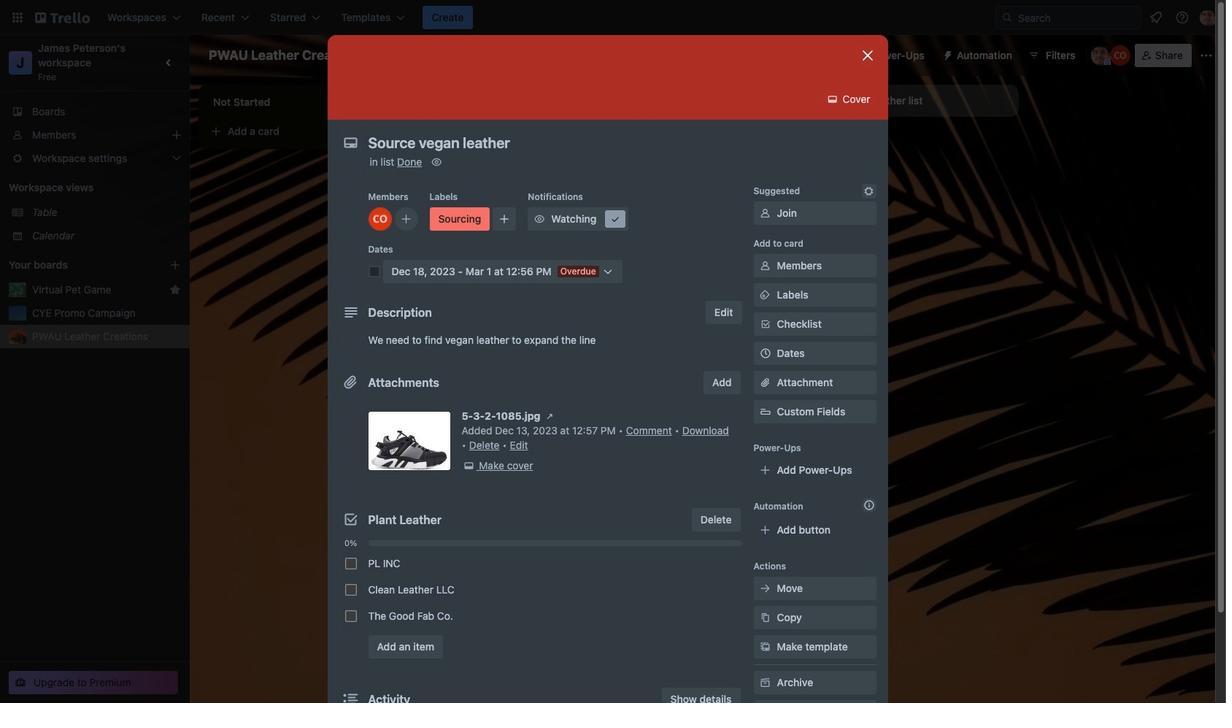 Task type: locate. For each thing, give the bounding box(es) containing it.
add members to card image
[[401, 212, 412, 226]]

1 vertical spatial christina overa (christinaovera) image
[[783, 219, 800, 237]]

Board name text field
[[202, 44, 370, 67]]

your boards with 3 items element
[[9, 256, 148, 274]]

1 vertical spatial james peterson (jamespeterson93) image
[[1092, 45, 1112, 66]]

create from template… image
[[789, 256, 800, 267], [581, 279, 593, 291]]

Search field
[[996, 6, 1142, 29]]

starred icon image
[[169, 284, 181, 296]]

christina overa (christinaovera) image
[[368, 207, 392, 231]]

0 vertical spatial james peterson (jamespeterson93) image
[[1200, 9, 1218, 26]]

james peterson (jamespeterson93) image right open information menu icon
[[1200, 9, 1218, 26]]

show menu image
[[1200, 48, 1214, 63]]

0 vertical spatial create from template… image
[[789, 256, 800, 267]]

sm image
[[937, 44, 957, 64], [758, 206, 773, 221], [608, 212, 623, 226], [758, 288, 773, 302], [462, 459, 476, 473], [758, 581, 773, 596]]

0 horizontal spatial create from template… image
[[581, 279, 593, 291]]

color: bold red, title: "sourcing" element
[[430, 207, 490, 231]]

1 horizontal spatial james peterson (jamespeterson93) image
[[1200, 9, 1218, 26]]

None checkbox
[[648, 178, 757, 196], [345, 558, 357, 570], [345, 584, 357, 596], [345, 610, 357, 622], [648, 178, 757, 196], [345, 558, 357, 570], [345, 584, 357, 596], [345, 610, 357, 622]]

0 vertical spatial christina overa (christinaovera) image
[[1110, 45, 1131, 66]]

sm image
[[826, 92, 840, 107], [429, 155, 444, 169], [862, 184, 877, 199], [533, 212, 547, 226], [758, 258, 773, 273], [543, 409, 558, 424], [758, 610, 773, 625], [758, 640, 773, 654], [758, 675, 773, 690]]

james peterson (jamespeterson93) image down search field at the top right
[[1092, 45, 1112, 66]]

primary element
[[0, 0, 1227, 35]]

None checkbox
[[421, 190, 471, 207]]

james peterson (jamespeterson93) image
[[1200, 9, 1218, 26], [1092, 45, 1112, 66]]

1 vertical spatial create from template… image
[[581, 279, 593, 291]]

None text field
[[361, 130, 843, 156]]

edit card image
[[787, 126, 799, 138]]

group
[[339, 551, 742, 629]]

christina overa (christinaovera) image
[[1110, 45, 1131, 66], [783, 219, 800, 237]]



Task type: describe. For each thing, give the bounding box(es) containing it.
open information menu image
[[1176, 10, 1190, 25]]

0 horizontal spatial christina overa (christinaovera) image
[[783, 219, 800, 237]]

1 horizontal spatial christina overa (christinaovera) image
[[1110, 45, 1131, 66]]

close dialog image
[[859, 47, 877, 64]]

add board image
[[169, 259, 181, 271]]

james peterson (jamespeterson93) image inside primary element
[[1200, 9, 1218, 26]]

Mark due date as complete checkbox
[[368, 266, 380, 277]]

search image
[[1002, 12, 1014, 23]]

1 horizontal spatial create from template… image
[[789, 256, 800, 267]]

0 notifications image
[[1148, 9, 1165, 26]]

create from template… image
[[374, 126, 386, 137]]

0 horizontal spatial james peterson (jamespeterson93) image
[[1092, 45, 1112, 66]]



Task type: vqa. For each thing, say whether or not it's contained in the screenshot.
the topmost Christina Overa (christinaovera) image
yes



